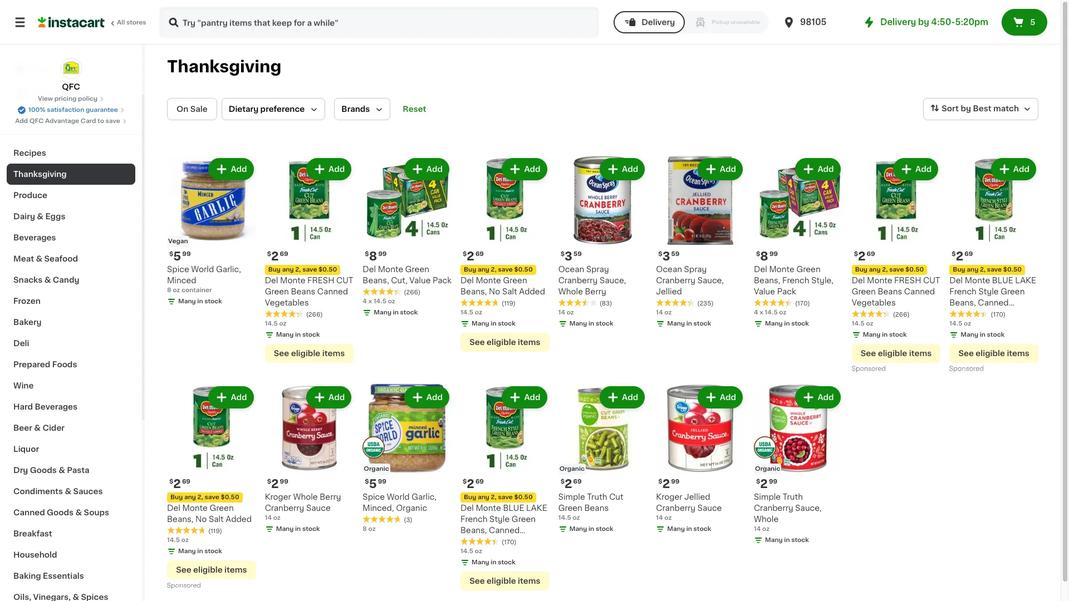 Task type: describe. For each thing, give the bounding box(es) containing it.
condiments & sauces
[[13, 488, 103, 496]]

sauces
[[73, 488, 103, 496]]

garlic, for spice world garlic, minced 8 oz container
[[216, 265, 241, 273]]

beer & cider link
[[7, 418, 135, 439]]

garlic, for spice world garlic, minced, organic
[[412, 494, 437, 501]]

$ 2 99 for simple truth cranberry sauce, whole
[[756, 479, 778, 490]]

1 fresh from the left
[[308, 277, 334, 284]]

kroger jellied cranberry sauce 14 oz
[[656, 494, 722, 522]]

5 button
[[1002, 9, 1048, 36]]

0 horizontal spatial qfc
[[29, 118, 44, 124]]

meat
[[13, 255, 34, 263]]

1 horizontal spatial (266)
[[404, 289, 421, 296]]

0 horizontal spatial del monte green beans, no salt added
[[167, 505, 252, 524]]

1 horizontal spatial thanksgiving
[[167, 58, 281, 75]]

$ 2 99 for kroger whole berry cranberry sauce
[[267, 479, 288, 490]]

2 horizontal spatial beans
[[878, 288, 902, 296]]

99 for simple truth cranberry sauce, whole
[[769, 479, 778, 485]]

1 vertical spatial no
[[196, 516, 207, 524]]

all stores
[[117, 19, 146, 26]]

frozen link
[[7, 291, 135, 312]]

sale
[[190, 105, 208, 113]]

organic down item badge icon
[[755, 466, 781, 473]]

spice for spice world garlic, minced, organic
[[363, 494, 385, 501]]

condiments & sauces link
[[7, 481, 135, 502]]

3 for ocean spray cranberry sauce, jellied
[[663, 250, 670, 262]]

bakery link
[[7, 312, 135, 333]]

household link
[[7, 545, 135, 566]]

ocean for ocean spray cranberry sauce, whole berry
[[558, 266, 584, 273]]

seafood
[[44, 255, 78, 263]]

advantage
[[45, 118, 79, 124]]

beverages link
[[7, 227, 135, 248]]

3 for ocean spray cranberry sauce, whole berry
[[565, 250, 573, 262]]

eggs
[[45, 213, 65, 221]]

green inside del monte green beans, cut, value pack
[[405, 266, 429, 273]]

spice world garlic, minced, organic
[[363, 494, 437, 513]]

shop
[[31, 65, 52, 73]]

minced,
[[363, 505, 394, 513]]

jellied inside ocean spray cranberry sauce, jellied
[[656, 288, 682, 296]]

shop link
[[7, 58, 135, 80]]

100%
[[28, 107, 45, 113]]

simple truth cut green beans 14.5 oz
[[558, 494, 624, 522]]

candy
[[53, 276, 79, 284]]

vegan
[[168, 238, 188, 244]]

dry
[[13, 467, 28, 475]]

0 horizontal spatial del monte blue lake french style green beans, canned vegetables
[[461, 505, 547, 546]]

by for sort
[[961, 105, 971, 113]]

99 for spice world garlic, minced
[[182, 251, 191, 257]]

liquor
[[13, 446, 39, 453]]

reset
[[403, 105, 426, 113]]

5 inside button
[[1031, 18, 1036, 26]]

cut
[[609, 494, 624, 501]]

french inside del monte green beans, french style, value pack
[[783, 277, 810, 284]]

simple truth cranberry sauce, whole 14 oz
[[754, 494, 822, 533]]

1 vertical spatial beverages
[[35, 403, 77, 411]]

deli
[[13, 340, 29, 348]]

lists
[[31, 110, 50, 118]]

dry goods & pasta
[[13, 467, 89, 475]]

goods for canned
[[47, 509, 74, 517]]

0 vertical spatial lake
[[1016, 277, 1037, 284]]

baking
[[13, 573, 41, 580]]

it
[[49, 87, 54, 95]]

1 horizontal spatial qfc
[[62, 83, 80, 91]]

thanksgiving link
[[7, 164, 135, 185]]

best
[[973, 105, 992, 113]]

5 for spice world garlic, minced
[[173, 250, 181, 262]]

cranberry for oz
[[656, 505, 696, 513]]

sponsored badge image for vegetables
[[852, 366, 886, 372]]

all stores link
[[38, 7, 147, 38]]

produce link
[[7, 185, 135, 206]]

14.5 inside "simple truth cut green beans 14.5 oz"
[[558, 515, 571, 522]]

reset button
[[400, 98, 430, 120]]

0 horizontal spatial added
[[226, 516, 252, 524]]

5 for spice world garlic, minced, organic
[[369, 479, 377, 490]]

0 vertical spatial (170)
[[795, 301, 810, 307]]

hard beverages
[[13, 403, 77, 411]]

world for minced
[[191, 265, 214, 273]]

100% satisfaction guarantee
[[28, 107, 118, 113]]

8 up del monte green beans, cut, value pack
[[369, 250, 377, 262]]

0 vertical spatial del monte green beans, no salt added
[[461, 277, 545, 296]]

dry goods & pasta link
[[7, 460, 135, 481]]

view
[[38, 96, 53, 102]]

2 del monte fresh cut green beans canned vegetables from the left
[[852, 277, 940, 307]]

soups
[[84, 509, 109, 517]]

1 vertical spatial (119)
[[208, 529, 222, 535]]

(235)
[[698, 301, 714, 307]]

brands button
[[334, 98, 391, 120]]

1 vertical spatial lake
[[526, 505, 547, 513]]

pasta
[[67, 467, 89, 475]]

on sale
[[177, 105, 208, 113]]

hard beverages link
[[7, 397, 135, 418]]

14 inside kroger whole berry cranberry sauce 14 oz
[[265, 515, 272, 522]]

jellied inside the kroger jellied cranberry sauce 14 oz
[[685, 494, 711, 501]]

best match
[[973, 105, 1019, 113]]

dairy & eggs link
[[7, 206, 135, 227]]

Best match Sort by field
[[924, 98, 1039, 120]]

monte inside del monte green beans, cut, value pack
[[378, 266, 403, 273]]

$ 3 59 for ocean spray cranberry sauce, jellied
[[659, 250, 680, 262]]

spray for whole
[[586, 266, 609, 273]]

del monte green beans, cut, value pack
[[363, 266, 452, 284]]

simple for simple truth cranberry sauce, whole
[[754, 494, 781, 501]]

1 horizontal spatial del monte blue lake french style green beans, canned vegetables
[[950, 277, 1037, 318]]

household
[[13, 551, 57, 559]]

baking essentials link
[[7, 566, 135, 587]]

prepared foods
[[13, 361, 77, 369]]

bakery
[[13, 319, 42, 326]]

0 vertical spatial added
[[519, 288, 545, 296]]

8 down the minced,
[[363, 527, 367, 533]]

all
[[117, 19, 125, 26]]

99 for del monte green beans, french style, value pack
[[770, 251, 778, 257]]

whole inside kroger whole berry cranberry sauce 14 oz
[[293, 494, 318, 501]]

4 for del monte green beans, cut, value pack
[[363, 298, 367, 304]]

container
[[182, 287, 212, 293]]

cranberry for 14
[[754, 505, 794, 513]]

99 for kroger jellied cranberry sauce
[[671, 479, 680, 485]]

8 up del monte green beans, french style, value pack
[[760, 250, 769, 262]]

snacks
[[13, 276, 43, 284]]

99 for spice world garlic, minced, organic
[[378, 479, 387, 485]]

berry inside kroger whole berry cranberry sauce 14 oz
[[320, 494, 341, 501]]

foods
[[52, 361, 77, 369]]

pack inside del monte green beans, cut, value pack
[[433, 277, 452, 284]]

frozen
[[13, 297, 41, 305]]

prepared foods link
[[7, 354, 135, 375]]

(83)
[[600, 301, 612, 307]]

4 x 14.5 oz for del monte green beans, french style, value pack
[[754, 309, 787, 316]]

0 horizontal spatial (266)
[[306, 312, 323, 318]]

1 horizontal spatial style
[[979, 288, 999, 296]]

by for delivery
[[919, 18, 930, 26]]

pricing
[[54, 96, 77, 102]]

$ 5 99 for spice world garlic, minced, organic
[[365, 479, 387, 490]]

buy it again link
[[7, 80, 135, 102]]

on sale button
[[167, 98, 217, 120]]

100% satisfaction guarantee button
[[17, 104, 125, 115]]

policy
[[78, 96, 98, 102]]

stores
[[126, 19, 146, 26]]

$ 2 99 for kroger jellied cranberry sauce
[[659, 479, 680, 490]]

on
[[177, 105, 188, 113]]

delivery for delivery
[[642, 18, 675, 26]]

2 horizontal spatial (266)
[[893, 312, 910, 318]]

card
[[81, 118, 96, 124]]

ocean spray cranberry sauce, jellied
[[656, 266, 724, 296]]

1 horizontal spatial no
[[489, 288, 500, 296]]

$ 8 99 for del monte green beans, french style, value pack
[[756, 250, 778, 262]]

service type group
[[614, 11, 769, 33]]

monte inside del monte green beans, french style, value pack
[[769, 265, 795, 273]]

essentials
[[43, 573, 84, 580]]

0 horizontal spatial blue
[[503, 505, 524, 513]]

delivery by 4:50-5:20pm link
[[863, 16, 989, 29]]

guarantee
[[86, 107, 118, 113]]

beer
[[13, 424, 32, 432]]

0 horizontal spatial beans
[[291, 288, 315, 296]]

99 for del monte green beans, cut, value pack
[[378, 251, 387, 257]]

cider
[[43, 424, 65, 432]]

match
[[994, 105, 1019, 113]]

1 vertical spatial salt
[[209, 516, 224, 524]]

ocean spray cranberry sauce, whole berry
[[558, 266, 626, 296]]

truth for cut
[[587, 494, 607, 501]]

14 inside the kroger jellied cranberry sauce 14 oz
[[656, 515, 663, 522]]

del inside del monte green beans, cut, value pack
[[363, 266, 376, 273]]

1 horizontal spatial blue
[[992, 277, 1014, 284]]

0 horizontal spatial (170)
[[502, 540, 517, 546]]

green inside del monte green beans, french style, value pack
[[797, 265, 821, 273]]

2 fresh from the left
[[895, 277, 922, 284]]

0 horizontal spatial thanksgiving
[[13, 170, 67, 178]]

& for dairy
[[37, 213, 43, 221]]

cranberry inside ocean spray cranberry sauce, jellied
[[656, 277, 696, 284]]



Task type: vqa. For each thing, say whether or not it's contained in the screenshot.


Task type: locate. For each thing, give the bounding box(es) containing it.
& for snacks
[[44, 276, 51, 284]]

& for condiments
[[65, 488, 71, 496]]

& inside dry goods & pasta link
[[59, 467, 65, 475]]

sauce, inside simple truth cranberry sauce, whole 14 oz
[[796, 505, 822, 513]]

dairy & eggs
[[13, 213, 65, 221]]

59 up ocean spray cranberry sauce, whole berry
[[574, 251, 582, 257]]

brands
[[342, 105, 370, 113]]

beverages down dairy & eggs
[[13, 234, 56, 242]]

0 vertical spatial whole
[[558, 288, 583, 296]]

14 oz for ocean spray cranberry sauce, jellied
[[656, 310, 672, 316]]

99 up simple truth cranberry sauce, whole 14 oz
[[769, 479, 778, 485]]

1 horizontal spatial $ 8 99
[[756, 250, 778, 262]]

★★★★★
[[363, 288, 402, 296], [363, 288, 402, 296], [461, 299, 500, 307], [461, 299, 500, 307], [754, 299, 793, 307], [754, 299, 793, 307], [558, 299, 597, 307], [558, 299, 597, 307], [656, 299, 695, 307], [656, 299, 695, 307], [265, 310, 304, 318], [265, 310, 304, 318], [852, 310, 891, 318], [852, 310, 891, 318], [950, 310, 989, 318], [950, 310, 989, 318], [363, 516, 402, 524], [363, 516, 402, 524], [167, 527, 206, 535], [167, 527, 206, 535], [461, 538, 500, 546], [461, 538, 500, 546]]

0 vertical spatial 4
[[363, 298, 367, 304]]

14.5
[[374, 298, 387, 304], [461, 309, 474, 316], [765, 309, 778, 316], [265, 321, 278, 327], [852, 321, 865, 327], [950, 321, 963, 327], [558, 515, 571, 522], [167, 538, 180, 544], [461, 549, 474, 555]]

value inside del monte green beans, french style, value pack
[[754, 288, 775, 296]]

canned goods & soups
[[13, 509, 109, 517]]

cranberry for berry
[[558, 277, 598, 284]]

green inside "simple truth cut green beans 14.5 oz"
[[558, 505, 583, 513]]

items
[[518, 338, 541, 346], [322, 350, 345, 357], [909, 350, 932, 357], [1007, 350, 1030, 357], [224, 567, 247, 574], [518, 578, 541, 586]]

canned
[[317, 288, 348, 296], [904, 288, 935, 296], [978, 299, 1009, 307], [13, 509, 45, 517], [489, 527, 520, 535]]

1 horizontal spatial garlic,
[[412, 494, 437, 501]]

0 vertical spatial 5
[[1031, 18, 1036, 26]]

3 up ocean spray cranberry sauce, whole berry
[[565, 250, 573, 262]]

whole inside simple truth cranberry sauce, whole 14 oz
[[754, 516, 779, 524]]

4 x 14.5 oz down del monte green beans, french style, value pack
[[754, 309, 787, 316]]

0 vertical spatial spice
[[167, 265, 189, 273]]

1 horizontal spatial cut
[[924, 277, 940, 284]]

sauce,
[[600, 277, 626, 284], [698, 277, 724, 284], [796, 505, 822, 513]]

99 up del monte green beans, cut, value pack
[[378, 251, 387, 257]]

breakfast link
[[7, 524, 135, 545]]

2 spray from the left
[[684, 266, 707, 273]]

99 down vegan
[[182, 251, 191, 257]]

1 horizontal spatial (170)
[[795, 301, 810, 307]]

sauce, for simple truth cranberry sauce, whole 14 oz
[[796, 505, 822, 513]]

0 horizontal spatial salt
[[209, 516, 224, 524]]

& for beer
[[34, 424, 41, 432]]

recipes
[[13, 149, 46, 157]]

(170)
[[795, 301, 810, 307], [991, 312, 1006, 318], [502, 540, 517, 546]]

whole inside ocean spray cranberry sauce, whole berry
[[558, 288, 583, 296]]

goods for dry
[[30, 467, 57, 475]]

cranberry inside simple truth cranberry sauce, whole 14 oz
[[754, 505, 794, 513]]

sauce
[[306, 505, 331, 513], [698, 505, 722, 513]]

1 horizontal spatial beans
[[585, 505, 609, 513]]

fresh
[[308, 277, 334, 284], [895, 277, 922, 284]]

cranberry inside ocean spray cranberry sauce, whole berry
[[558, 277, 598, 284]]

$ 3 59 for ocean spray cranberry sauce, whole berry
[[561, 250, 582, 262]]

& inside dairy & eggs link
[[37, 213, 43, 221]]

stock
[[205, 298, 222, 304], [400, 310, 418, 316], [498, 321, 516, 327], [792, 321, 809, 327], [596, 321, 614, 327], [694, 321, 711, 327], [302, 332, 320, 338], [889, 332, 907, 338], [987, 332, 1005, 338], [302, 527, 320, 533], [596, 527, 614, 533], [694, 527, 711, 533], [792, 538, 809, 544], [205, 549, 222, 555], [498, 560, 516, 566]]

1 horizontal spatial added
[[519, 288, 545, 296]]

0 vertical spatial del monte blue lake french style green beans, canned vegetables
[[950, 277, 1037, 318]]

recipes link
[[7, 143, 135, 164]]

0 horizontal spatial delivery
[[642, 18, 675, 26]]

garlic, inside spice world garlic, minced 8 oz container
[[216, 265, 241, 273]]

0 horizontal spatial $ 2 99
[[267, 479, 288, 490]]

8 down "minced"
[[167, 287, 171, 293]]

0 vertical spatial pack
[[433, 277, 452, 284]]

8 oz
[[363, 527, 376, 533]]

spice world garlic, minced 8 oz container
[[167, 265, 241, 293]]

x for del monte green beans, french style, value pack
[[760, 309, 764, 316]]

oz inside the kroger jellied cranberry sauce 14 oz
[[665, 515, 672, 522]]

$ 3 59
[[561, 250, 582, 262], [659, 250, 680, 262]]

cut
[[336, 277, 353, 284], [924, 277, 940, 284]]

0 horizontal spatial (119)
[[208, 529, 222, 535]]

x down del monte green beans, french style, value pack
[[760, 309, 764, 316]]

1 horizontal spatial $ 2 99
[[659, 479, 680, 490]]

0 vertical spatial blue
[[992, 277, 1014, 284]]

added
[[519, 288, 545, 296], [226, 516, 252, 524]]

2 horizontal spatial sauce,
[[796, 505, 822, 513]]

$ 5 99 down vegan
[[169, 250, 191, 262]]

x
[[369, 298, 372, 304], [760, 309, 764, 316]]

99 up kroger whole berry cranberry sauce 14 oz
[[280, 479, 288, 485]]

spice up the minced,
[[363, 494, 385, 501]]

oz inside spice world garlic, minced 8 oz container
[[173, 287, 180, 293]]

0 horizontal spatial style
[[490, 516, 510, 524]]

breakfast
[[13, 530, 52, 538]]

1 horizontal spatial 59
[[671, 251, 680, 257]]

world for minced,
[[387, 494, 410, 501]]

delivery
[[881, 18, 917, 26], [642, 18, 675, 26]]

2 horizontal spatial whole
[[754, 516, 779, 524]]

instacart logo image
[[38, 16, 105, 29]]

1 horizontal spatial sauce,
[[698, 277, 724, 284]]

1 kroger from the left
[[265, 494, 291, 501]]

4:50-
[[932, 18, 956, 26]]

& right beer
[[34, 424, 41, 432]]

spice inside spice world garlic, minced 8 oz container
[[167, 265, 189, 273]]

vegetables
[[265, 299, 309, 307], [852, 299, 896, 307], [950, 310, 994, 318], [461, 538, 505, 546]]

kroger
[[265, 494, 291, 501], [656, 494, 683, 501]]

thanksgiving up dietary
[[167, 58, 281, 75]]

1 vertical spatial jellied
[[685, 494, 711, 501]]

99 up del monte green beans, french style, value pack
[[770, 251, 778, 257]]

99 up the kroger jellied cranberry sauce 14 oz
[[671, 479, 680, 485]]

jellied
[[656, 288, 682, 296], [685, 494, 711, 501]]

& left candy
[[44, 276, 51, 284]]

1 3 from the left
[[565, 250, 573, 262]]

to
[[98, 118, 104, 124]]

1 horizontal spatial berry
[[585, 288, 606, 296]]

14 inside simple truth cranberry sauce, whole 14 oz
[[754, 527, 761, 533]]

3 $ 2 99 from the left
[[659, 479, 680, 490]]

1 14 oz from the left
[[558, 310, 574, 316]]

1 horizontal spatial simple
[[754, 494, 781, 501]]

ocean for ocean spray cranberry sauce, jellied
[[656, 266, 682, 273]]

no
[[489, 288, 500, 296], [196, 516, 207, 524]]

deli link
[[7, 333, 135, 354]]

1 horizontal spatial $ 3 59
[[659, 250, 680, 262]]

& left soups at the bottom left of the page
[[75, 509, 82, 517]]

thanksgiving up the produce
[[13, 170, 67, 178]]

2 3 from the left
[[663, 250, 670, 262]]

berry
[[585, 288, 606, 296], [320, 494, 341, 501]]

truth inside simple truth cranberry sauce, whole 14 oz
[[783, 494, 803, 501]]

59 for ocean spray cranberry sauce, whole berry
[[574, 251, 582, 257]]

0 vertical spatial beverages
[[13, 234, 56, 242]]

1 $ 2 99 from the left
[[756, 479, 778, 490]]

1 horizontal spatial x
[[760, 309, 764, 316]]

1 vertical spatial x
[[760, 309, 764, 316]]

item badge image
[[363, 437, 385, 459]]

1 horizontal spatial 4
[[754, 309, 758, 316]]

product group
[[167, 156, 256, 308], [265, 156, 354, 363], [363, 156, 452, 320], [461, 156, 550, 352], [558, 156, 647, 331], [656, 156, 745, 331], [754, 156, 843, 331], [852, 156, 941, 375], [950, 156, 1039, 375], [167, 384, 256, 592], [265, 384, 354, 537], [363, 384, 452, 534], [461, 384, 550, 591], [558, 384, 647, 537], [656, 384, 745, 537], [754, 384, 843, 548]]

1 vertical spatial blue
[[503, 505, 524, 513]]

0 horizontal spatial sponsored badge image
[[167, 583, 201, 589]]

8 inside spice world garlic, minced 8 oz container
[[167, 287, 171, 293]]

1 vertical spatial pack
[[777, 288, 796, 296]]

2 simple from the left
[[558, 494, 585, 501]]

beverages up cider
[[35, 403, 77, 411]]

sponsored badge image
[[852, 366, 886, 372], [950, 366, 984, 372], [167, 583, 201, 589]]

4 x 14.5 oz for del monte green beans, cut, value pack
[[363, 298, 395, 304]]

0 horizontal spatial world
[[191, 265, 214, 273]]

organic inside spice world garlic, minced, organic
[[396, 505, 427, 513]]

0 vertical spatial garlic,
[[216, 265, 241, 273]]

& inside condiments & sauces link
[[65, 488, 71, 496]]

baking essentials
[[13, 573, 84, 580]]

x down del monte green beans, cut, value pack
[[369, 298, 372, 304]]

59 for ocean spray cranberry sauce, jellied
[[671, 251, 680, 257]]

simple left cut
[[558, 494, 585, 501]]

& inside canned goods & soups link
[[75, 509, 82, 517]]

world inside spice world garlic, minced 8 oz container
[[191, 265, 214, 273]]

0 horizontal spatial lake
[[526, 505, 547, 513]]

oz inside kroger whole berry cranberry sauce 14 oz
[[273, 515, 281, 522]]

1 sauce from the left
[[306, 505, 331, 513]]

0 horizontal spatial 3
[[565, 250, 573, 262]]

1 horizontal spatial 14 oz
[[656, 310, 672, 316]]

1 horizontal spatial 4 x 14.5 oz
[[754, 309, 787, 316]]

del
[[754, 265, 767, 273], [363, 266, 376, 273], [461, 277, 474, 284], [265, 277, 278, 284], [852, 277, 865, 284], [950, 277, 963, 284], [167, 505, 180, 513], [461, 505, 474, 513]]

98105
[[800, 18, 827, 26]]

kroger inside kroger whole berry cranberry sauce 14 oz
[[265, 494, 291, 501]]

0 horizontal spatial ocean
[[558, 266, 584, 273]]

simple inside simple truth cranberry sauce, whole 14 oz
[[754, 494, 781, 501]]

sauce, inside ocean spray cranberry sauce, jellied
[[698, 277, 724, 284]]

1 vertical spatial by
[[961, 105, 971, 113]]

2 horizontal spatial french
[[950, 288, 977, 296]]

0 horizontal spatial 14 oz
[[558, 310, 574, 316]]

world up the minced,
[[387, 494, 410, 501]]

99 for kroger whole berry cranberry sauce
[[280, 479, 288, 485]]

$0.50
[[514, 267, 533, 273], [319, 267, 337, 273], [906, 267, 924, 273], [1004, 267, 1022, 273], [221, 495, 239, 501], [514, 495, 533, 501]]

1 $ 3 59 from the left
[[561, 250, 582, 262]]

by inside 'field'
[[961, 105, 971, 113]]

pack
[[433, 277, 452, 284], [777, 288, 796, 296]]

kroger for kroger jellied cranberry sauce
[[656, 494, 683, 501]]

oz inside simple truth cranberry sauce, whole 14 oz
[[763, 527, 770, 533]]

cranberry inside kroger whole berry cranberry sauce 14 oz
[[265, 505, 304, 513]]

None search field
[[159, 7, 599, 38]]

0 vertical spatial french
[[783, 277, 810, 284]]

1 horizontal spatial (119)
[[502, 301, 516, 307]]

berry inside ocean spray cranberry sauce, whole berry
[[585, 288, 606, 296]]

again
[[56, 87, 78, 95]]

ocean inside ocean spray cranberry sauce, whole berry
[[558, 266, 584, 273]]

wine
[[13, 382, 34, 390]]

0 horizontal spatial whole
[[293, 494, 318, 501]]

whole for simple truth cranberry sauce, whole 14 oz
[[754, 516, 779, 524]]

beer & cider
[[13, 424, 65, 432]]

1 horizontal spatial 5
[[369, 479, 377, 490]]

satisfaction
[[47, 107, 84, 113]]

qfc down lists
[[29, 118, 44, 124]]

simple for simple truth cut green beans
[[558, 494, 585, 501]]

1 vertical spatial added
[[226, 516, 252, 524]]

1 vertical spatial whole
[[293, 494, 318, 501]]

0 vertical spatial berry
[[585, 288, 606, 296]]

0 horizontal spatial 4 x 14.5 oz
[[363, 298, 395, 304]]

2 vertical spatial 5
[[369, 479, 377, 490]]

Search field
[[160, 8, 598, 37]]

spice up "minced"
[[167, 265, 189, 273]]

5:20pm
[[955, 18, 989, 26]]

$ 2 99 up the kroger jellied cranberry sauce 14 oz
[[659, 479, 680, 490]]

2 ocean from the left
[[656, 266, 682, 273]]

sauce inside kroger whole berry cranberry sauce 14 oz
[[306, 505, 331, 513]]

$ 5 99 for spice world garlic, minced
[[169, 250, 191, 262]]

by right sort
[[961, 105, 971, 113]]

0 vertical spatial goods
[[30, 467, 57, 475]]

spray up (83)
[[586, 266, 609, 273]]

del monte green beans, french style, value pack
[[754, 265, 834, 296]]

1 horizontal spatial fresh
[[895, 277, 922, 284]]

qfc link
[[60, 58, 82, 92]]

garlic,
[[216, 265, 241, 273], [412, 494, 437, 501]]

spray inside ocean spray cranberry sauce, jellied
[[684, 266, 707, 273]]

truth inside "simple truth cut green beans 14.5 oz"
[[587, 494, 607, 501]]

2
[[467, 250, 474, 262], [271, 250, 279, 262], [858, 250, 866, 262], [956, 250, 964, 262], [173, 479, 181, 490], [467, 479, 474, 490], [760, 479, 768, 490], [271, 479, 279, 490], [565, 479, 572, 490], [663, 479, 670, 490]]

$ 8 99 up del monte green beans, cut, value pack
[[365, 250, 387, 262]]

oz
[[173, 287, 180, 293], [388, 298, 395, 304], [475, 309, 482, 316], [779, 309, 787, 316], [567, 310, 574, 316], [665, 310, 672, 316], [279, 321, 287, 327], [866, 321, 874, 327], [964, 321, 972, 327], [273, 515, 281, 522], [573, 515, 580, 522], [665, 515, 672, 522], [763, 527, 770, 533], [368, 527, 376, 533], [181, 538, 189, 544], [475, 549, 482, 555]]

2 horizontal spatial $ 2 99
[[756, 479, 778, 490]]

simple inside "simple truth cut green beans 14.5 oz"
[[558, 494, 585, 501]]

cut,
[[391, 277, 408, 284]]

$ 8 99 for del monte green beans, cut, value pack
[[365, 250, 387, 262]]

& left eggs
[[37, 213, 43, 221]]

0 vertical spatial $ 5 99
[[169, 250, 191, 262]]

14 oz down ocean spray cranberry sauce, jellied
[[656, 310, 672, 316]]

dietary preference
[[229, 105, 305, 113]]

sauce, for ocean spray cranberry sauce, jellied
[[698, 277, 724, 284]]

0 horizontal spatial truth
[[587, 494, 607, 501]]

organic up (3)
[[396, 505, 427, 513]]

1 horizontal spatial sponsored badge image
[[852, 366, 886, 372]]

whole for ocean spray cranberry sauce, whole berry
[[558, 288, 583, 296]]

4 for del monte green beans, french style, value pack
[[754, 309, 758, 316]]

$ 3 59 up ocean spray cranberry sauce, whole berry
[[561, 250, 582, 262]]

sort
[[942, 105, 959, 113]]

produce
[[13, 192, 47, 199]]

0 vertical spatial 4 x 14.5 oz
[[363, 298, 395, 304]]

2 14 oz from the left
[[656, 310, 672, 316]]

sauce, for ocean spray cranberry sauce, whole berry
[[600, 277, 626, 284]]

1 vertical spatial french
[[950, 288, 977, 296]]

4 down del monte green beans, cut, value pack
[[363, 298, 367, 304]]

2 horizontal spatial (170)
[[991, 312, 1006, 318]]

1 horizontal spatial salt
[[502, 288, 517, 296]]

& right meat
[[36, 255, 42, 263]]

0 vertical spatial style
[[979, 288, 999, 296]]

1 vertical spatial world
[[387, 494, 410, 501]]

2 sauce from the left
[[698, 505, 722, 513]]

pack inside del monte green beans, french style, value pack
[[777, 288, 796, 296]]

by left 4:50-
[[919, 18, 930, 26]]

value
[[410, 277, 431, 284], [754, 288, 775, 296]]

eligible
[[487, 338, 516, 346], [291, 350, 320, 357], [878, 350, 908, 357], [976, 350, 1005, 357], [193, 567, 223, 574], [487, 578, 516, 586]]

2 $ 8 99 from the left
[[365, 250, 387, 262]]

2 $ 2 99 from the left
[[267, 479, 288, 490]]

1 horizontal spatial world
[[387, 494, 410, 501]]

1 59 from the left
[[574, 251, 582, 257]]

world up container
[[191, 265, 214, 273]]

1 vertical spatial goods
[[47, 509, 74, 517]]

snacks & candy link
[[7, 270, 135, 291]]

$ 2 99 up simple truth cranberry sauce, whole 14 oz
[[756, 479, 778, 490]]

& inside snacks & candy link
[[44, 276, 51, 284]]

organic up "simple truth cut green beans 14.5 oz"
[[560, 466, 585, 473]]

goods up condiments
[[30, 467, 57, 475]]

delivery for delivery by 4:50-5:20pm
[[881, 18, 917, 26]]

kroger inside the kroger jellied cranberry sauce 14 oz
[[656, 494, 683, 501]]

sauce inside the kroger jellied cranberry sauce 14 oz
[[698, 505, 722, 513]]

0 horizontal spatial sauce,
[[600, 277, 626, 284]]

& for meat
[[36, 255, 42, 263]]

0 vertical spatial no
[[489, 288, 500, 296]]

0 horizontal spatial $ 8 99
[[365, 250, 387, 262]]

sauce, inside ocean spray cranberry sauce, whole berry
[[600, 277, 626, 284]]

& left "sauces"
[[65, 488, 71, 496]]

1 cut from the left
[[336, 277, 353, 284]]

1 horizontal spatial kroger
[[656, 494, 683, 501]]

0 horizontal spatial simple
[[558, 494, 585, 501]]

sponsored badge image for beans,
[[950, 366, 984, 372]]

2 59 from the left
[[671, 251, 680, 257]]

& inside meat & seafood 'link'
[[36, 255, 42, 263]]

2 $ 3 59 from the left
[[659, 250, 680, 262]]

14
[[558, 310, 565, 316], [656, 310, 663, 316], [265, 515, 272, 522], [656, 515, 663, 522], [754, 527, 761, 533]]

0 vertical spatial salt
[[502, 288, 517, 296]]

del monte green beans, no salt added
[[461, 277, 545, 296], [167, 505, 252, 524]]

1 horizontal spatial spray
[[684, 266, 707, 273]]

ocean inside ocean spray cranberry sauce, jellied
[[656, 266, 682, 273]]

0 vertical spatial jellied
[[656, 288, 682, 296]]

1 truth from the left
[[783, 494, 803, 501]]

$ 5 99
[[169, 250, 191, 262], [365, 479, 387, 490]]

3 up ocean spray cranberry sauce, jellied
[[663, 250, 670, 262]]

1 $ 8 99 from the left
[[756, 250, 778, 262]]

beans, inside del monte green beans, french style, value pack
[[754, 277, 781, 284]]

$ 3 59 up ocean spray cranberry sauce, jellied
[[659, 250, 680, 262]]

4 down del monte green beans, french style, value pack
[[754, 309, 758, 316]]

spray up (235) at right
[[684, 266, 707, 273]]

2 cut from the left
[[924, 277, 940, 284]]

add qfc advantage card to save
[[15, 118, 120, 124]]

1 ocean from the left
[[558, 266, 584, 273]]

dietary
[[229, 105, 259, 113]]

1 vertical spatial garlic,
[[412, 494, 437, 501]]

spice inside spice world garlic, minced, organic
[[363, 494, 385, 501]]

prepared
[[13, 361, 50, 369]]

14 oz
[[558, 310, 574, 316], [656, 310, 672, 316]]

cranberry inside the kroger jellied cranberry sauce 14 oz
[[656, 505, 696, 513]]

garlic, inside spice world garlic, minced, organic
[[412, 494, 437, 501]]

1 vertical spatial 4
[[754, 309, 758, 316]]

world inside spice world garlic, minced, organic
[[387, 494, 410, 501]]

goods down condiments & sauces
[[47, 509, 74, 517]]

0 horizontal spatial del monte fresh cut green beans canned vegetables
[[265, 277, 353, 307]]

goods
[[30, 467, 57, 475], [47, 509, 74, 517]]

4
[[363, 298, 367, 304], [754, 309, 758, 316]]

2 kroger from the left
[[656, 494, 683, 501]]

69
[[476, 251, 484, 257], [280, 251, 288, 257], [867, 251, 875, 257], [965, 251, 973, 257], [182, 479, 190, 485], [476, 479, 484, 485], [573, 479, 582, 485]]

3
[[565, 250, 573, 262], [663, 250, 670, 262]]

truth for cranberry
[[783, 494, 803, 501]]

0 horizontal spatial sauce
[[306, 505, 331, 513]]

$ 5 99 up the minced,
[[365, 479, 387, 490]]

0 horizontal spatial cut
[[336, 277, 353, 284]]

oz inside "simple truth cut green beans 14.5 oz"
[[573, 515, 580, 522]]

1 horizontal spatial del monte fresh cut green beans canned vegetables
[[852, 277, 940, 307]]

1 del monte fresh cut green beans canned vegetables from the left
[[265, 277, 353, 307]]

spray for jellied
[[684, 266, 707, 273]]

beans
[[291, 288, 315, 296], [878, 288, 902, 296], [585, 505, 609, 513]]

2 vertical spatial french
[[461, 516, 488, 524]]

0 horizontal spatial 5
[[173, 250, 181, 262]]

1 vertical spatial style
[[490, 516, 510, 524]]

99 up the minced,
[[378, 479, 387, 485]]

& left the pasta
[[59, 467, 65, 475]]

del inside del monte green beans, french style, value pack
[[754, 265, 767, 273]]

add button
[[210, 159, 253, 179], [308, 159, 351, 179], [405, 159, 448, 179], [503, 159, 546, 179], [601, 159, 644, 179], [699, 159, 742, 179], [797, 159, 840, 179], [895, 159, 938, 179], [992, 159, 1035, 179], [210, 387, 253, 408], [308, 387, 351, 408], [405, 387, 448, 408], [503, 387, 546, 408], [601, 387, 644, 408], [699, 387, 742, 408], [797, 387, 840, 408]]

item badge image
[[754, 437, 776, 459]]

1 simple from the left
[[754, 494, 781, 501]]

(3)
[[404, 518, 413, 524]]

kroger whole berry cranberry sauce 14 oz
[[265, 494, 341, 522]]

4 x 14.5 oz down the cut,
[[363, 298, 395, 304]]

organic down item badge image
[[364, 466, 389, 473]]

lists link
[[7, 102, 135, 125]]

beans, inside del monte green beans, cut, value pack
[[363, 277, 389, 284]]

1 horizontal spatial truth
[[783, 494, 803, 501]]

1 vertical spatial (170)
[[991, 312, 1006, 318]]

beans inside "simple truth cut green beans 14.5 oz"
[[585, 505, 609, 513]]

preference
[[260, 105, 305, 113]]

1 vertical spatial $ 5 99
[[365, 479, 387, 490]]

x for del monte green beans, cut, value pack
[[369, 298, 372, 304]]

value inside del monte green beans, cut, value pack
[[410, 277, 431, 284]]

$ 2 99 up kroger whole berry cranberry sauce 14 oz
[[267, 479, 288, 490]]

dairy
[[13, 213, 35, 221]]

sort by
[[942, 105, 971, 113]]

qfc logo image
[[60, 58, 82, 79]]

0 vertical spatial (119)
[[502, 301, 516, 307]]

kroger for kroger whole berry cranberry sauce
[[265, 494, 291, 501]]

& inside beer & cider link
[[34, 424, 41, 432]]

1 spray from the left
[[586, 266, 609, 273]]

blue
[[992, 277, 1014, 284], [503, 505, 524, 513]]

14 oz for ocean spray cranberry sauce, whole berry
[[558, 310, 574, 316]]

59 up ocean spray cranberry sauce, jellied
[[671, 251, 680, 257]]

1 horizontal spatial by
[[961, 105, 971, 113]]

see eligible items
[[470, 338, 541, 346], [274, 350, 345, 357], [861, 350, 932, 357], [959, 350, 1030, 357], [176, 567, 247, 574], [470, 578, 541, 586]]

2 truth from the left
[[587, 494, 607, 501]]

14 oz down ocean spray cranberry sauce, whole berry
[[558, 310, 574, 316]]

qfc up view pricing policy link
[[62, 83, 80, 91]]

delivery inside button
[[642, 18, 675, 26]]

$ 8 99 up del monte green beans, french style, value pack
[[756, 250, 778, 262]]

spray inside ocean spray cranberry sauce, whole berry
[[586, 266, 609, 273]]

simple down item badge icon
[[754, 494, 781, 501]]

spice for spice world garlic, minced 8 oz container
[[167, 265, 189, 273]]



